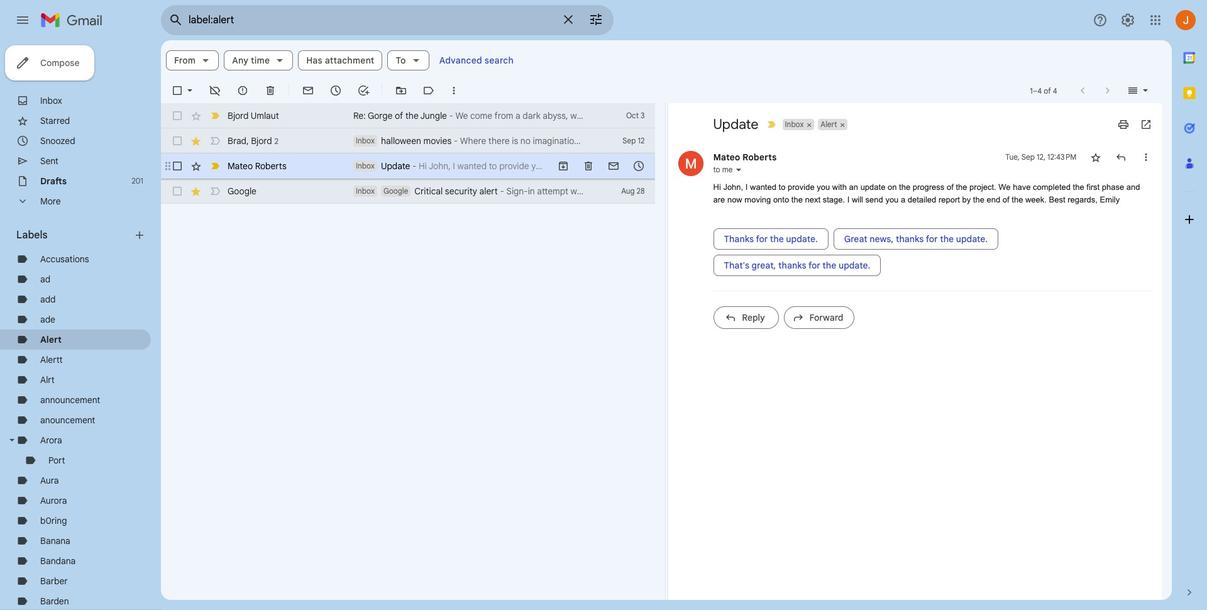 Task type: locate. For each thing, give the bounding box(es) containing it.
the up a
[[900, 182, 911, 192]]

1 horizontal spatial update
[[714, 116, 759, 133]]

any time button
[[224, 50, 293, 70]]

row up inbox halloween movies -
[[161, 103, 655, 128]]

to left me at the right top of page
[[714, 165, 721, 174]]

0 vertical spatial alert
[[821, 120, 838, 129]]

0 vertical spatial sep
[[623, 136, 636, 145]]

snoozed
[[40, 135, 75, 147]]

inbox down "inbox update -"
[[356, 186, 375, 196]]

provide
[[788, 182, 815, 192]]

stage.
[[823, 195, 846, 204]]

0 horizontal spatial mateo
[[228, 160, 253, 172]]

that's great, thanks for the update. button
[[714, 255, 882, 276]]

mateo up me at the right top of page
[[714, 152, 741, 163]]

toolbar
[[551, 160, 651, 172]]

12,
[[1037, 152, 1046, 162]]

labels image
[[423, 84, 435, 97]]

the up the great,
[[770, 233, 784, 245]]

1 row from the top
[[161, 103, 655, 128]]

None search field
[[161, 5, 614, 35]]

aug
[[622, 186, 635, 196]]

sep
[[623, 136, 636, 145], [1022, 152, 1035, 162]]

None checkbox
[[171, 84, 184, 97], [171, 109, 184, 122], [171, 135, 184, 147], [171, 160, 184, 172], [171, 84, 184, 97], [171, 109, 184, 122], [171, 135, 184, 147], [171, 160, 184, 172]]

2 row from the top
[[161, 128, 655, 153]]

search
[[485, 55, 514, 66]]

are
[[714, 195, 725, 204]]

google down "inbox update -"
[[384, 186, 408, 196]]

thanks for the update.
[[724, 233, 818, 245]]

you left a
[[886, 195, 899, 204]]

alert
[[821, 120, 838, 129], [40, 334, 62, 345]]

row down "inbox update -"
[[161, 179, 655, 204]]

0 vertical spatial to
[[714, 165, 721, 174]]

the left jungle
[[406, 110, 419, 121]]

phase
[[1103, 182, 1125, 192]]

i right john,
[[746, 182, 748, 192]]

remove label "alert" image
[[209, 84, 221, 97]]

week.
[[1026, 195, 1047, 204]]

i
[[746, 182, 748, 192], [848, 195, 850, 204]]

alert right inbox "button" on the right top of the page
[[821, 120, 838, 129]]

roberts up show details image
[[743, 152, 777, 163]]

hi
[[714, 182, 721, 192]]

update.
[[787, 233, 818, 245], [839, 260, 871, 271]]

0 horizontal spatial sep
[[623, 136, 636, 145]]

inbox left alert button
[[785, 120, 804, 129]]

0 horizontal spatial to
[[714, 165, 721, 174]]

1 vertical spatial bjord
[[251, 135, 272, 146]]

1 horizontal spatial i
[[848, 195, 850, 204]]

for right thanks
[[809, 260, 821, 271]]

toggle split pane mode image
[[1127, 84, 1140, 97]]

1 horizontal spatial 4
[[1053, 86, 1058, 95]]

4 row from the top
[[161, 179, 655, 204]]

alrt
[[40, 374, 55, 386]]

1 horizontal spatial mateo roberts
[[714, 152, 777, 163]]

mateo down "brad"
[[228, 160, 253, 172]]

mateo roberts up show details image
[[714, 152, 777, 163]]

alert up alertt
[[40, 334, 62, 345]]

has
[[307, 55, 323, 66]]

the inside the thanks for the update. button
[[770, 233, 784, 245]]

1 vertical spatial to
[[779, 182, 786, 192]]

project.
[[970, 182, 997, 192]]

to
[[714, 165, 721, 174], [779, 182, 786, 192]]

alert
[[480, 186, 498, 197]]

- right alert
[[500, 186, 504, 197]]

delete image
[[264, 84, 277, 97]]

inbox down inbox halloween movies -
[[356, 161, 375, 170]]

–
[[1033, 86, 1038, 95]]

inbox down re:
[[356, 136, 375, 145]]

more image
[[448, 84, 460, 97]]

have
[[1014, 182, 1031, 192]]

0 horizontal spatial i
[[746, 182, 748, 192]]

0 horizontal spatial mateo roberts
[[228, 160, 287, 172]]

4 right 1
[[1038, 86, 1042, 95]]

you
[[817, 182, 831, 192], [886, 195, 899, 204]]

2 4 from the left
[[1053, 86, 1058, 95]]

emily
[[1101, 195, 1121, 204]]

snooze image
[[330, 84, 342, 97]]

0 horizontal spatial 4
[[1038, 86, 1042, 95]]

1 horizontal spatial sep
[[1022, 152, 1035, 162]]

to up onto
[[779, 182, 786, 192]]

tab list
[[1173, 40, 1208, 565]]

0 horizontal spatial bjord
[[228, 110, 249, 121]]

1 horizontal spatial for
[[809, 260, 821, 271]]

next
[[805, 195, 821, 204]]

a
[[901, 195, 906, 204]]

-
[[449, 110, 454, 121], [454, 135, 458, 147], [413, 160, 417, 172], [500, 186, 504, 197]]

ad link
[[40, 274, 50, 285]]

of inside row
[[395, 110, 403, 121]]

re: gorge of the jungle -
[[354, 110, 456, 121]]

row down re: gorge of the jungle -
[[161, 128, 655, 153]]

of right the gorge
[[395, 110, 403, 121]]

4
[[1038, 86, 1042, 95], [1053, 86, 1058, 95]]

has attachment button
[[298, 50, 383, 70]]

sep left 12
[[623, 136, 636, 145]]

0 horizontal spatial for
[[756, 233, 768, 245]]

any time
[[232, 55, 270, 66]]

report
[[939, 195, 961, 204]]

0 horizontal spatial update
[[381, 160, 410, 172]]

to button
[[388, 50, 429, 70]]

row
[[161, 103, 655, 128], [161, 128, 655, 153], [161, 153, 655, 179], [161, 179, 655, 204]]

alert for alert link
[[40, 334, 62, 345]]

announcement link
[[40, 394, 100, 406]]

1 vertical spatial for
[[809, 260, 821, 271]]

3 row from the top
[[161, 153, 655, 179]]

barber link
[[40, 576, 68, 587]]

mark as unread image
[[302, 84, 315, 97]]

report spam image
[[237, 84, 249, 97]]

12
[[638, 136, 645, 145]]

for right the thanks
[[756, 233, 768, 245]]

of down 'we'
[[1003, 195, 1010, 204]]

bjord right ,
[[251, 135, 272, 146]]

google
[[228, 186, 257, 197], [384, 186, 408, 196]]

advanced search button
[[434, 49, 519, 72]]

alert inside labels navigation
[[40, 334, 62, 345]]

you up stage.
[[817, 182, 831, 192]]

update. up forward
[[839, 260, 871, 271]]

me
[[723, 165, 733, 174]]

update down "halloween"
[[381, 160, 410, 172]]

sent
[[40, 155, 58, 167]]

inbox
[[40, 95, 62, 106], [785, 120, 804, 129], [356, 136, 375, 145], [356, 161, 375, 170], [356, 186, 375, 196]]

re:
[[354, 110, 366, 121]]

the
[[406, 110, 419, 121], [900, 182, 911, 192], [956, 182, 968, 192], [1074, 182, 1085, 192], [792, 195, 803, 204], [974, 195, 985, 204], [1012, 195, 1024, 204], [770, 233, 784, 245], [823, 260, 837, 271]]

barden link
[[40, 596, 69, 607]]

1 horizontal spatial update.
[[839, 260, 871, 271]]

1 vertical spatial update
[[381, 160, 410, 172]]

1 vertical spatial sep
[[1022, 152, 1035, 162]]

brad , bjord 2
[[228, 135, 279, 146]]

1 horizontal spatial to
[[779, 182, 786, 192]]

compose
[[40, 57, 80, 69]]

roberts down 2
[[255, 160, 287, 172]]

the right thanks
[[823, 260, 837, 271]]

sep left 12,
[[1022, 152, 1035, 162]]

0 vertical spatial bjord
[[228, 110, 249, 121]]

barden
[[40, 596, 69, 607]]

thanks for the update. button
[[714, 228, 829, 250]]

onto
[[774, 195, 790, 204]]

i left the will
[[848, 195, 850, 204]]

1 vertical spatial update.
[[839, 260, 871, 271]]

support image
[[1093, 13, 1108, 28]]

the up regards,
[[1074, 182, 1085, 192]]

row containing brad
[[161, 128, 655, 153]]

anouncement
[[40, 415, 95, 426]]

1 horizontal spatial alert
[[821, 120, 838, 129]]

1 vertical spatial alert
[[40, 334, 62, 345]]

0 horizontal spatial update.
[[787, 233, 818, 245]]

by
[[963, 195, 971, 204]]

1 horizontal spatial google
[[384, 186, 408, 196]]

0 vertical spatial i
[[746, 182, 748, 192]]

reply link
[[714, 306, 779, 329]]

1
[[1031, 86, 1033, 95]]

for
[[756, 233, 768, 245], [809, 260, 821, 271]]

the up by
[[956, 182, 968, 192]]

the inside row
[[406, 110, 419, 121]]

google down "brad"
[[228, 186, 257, 197]]

completed
[[1034, 182, 1071, 192]]

an
[[850, 182, 859, 192]]

aura
[[40, 475, 59, 486]]

bjord up "brad"
[[228, 110, 249, 121]]

sep inside row
[[623, 136, 636, 145]]

update
[[714, 116, 759, 133], [381, 160, 410, 172]]

0 vertical spatial you
[[817, 182, 831, 192]]

umlaut
[[251, 110, 279, 121]]

row down inbox halloween movies -
[[161, 153, 655, 179]]

0 horizontal spatial alert
[[40, 334, 62, 345]]

drafts
[[40, 176, 67, 187]]

labels navigation
[[0, 40, 161, 610]]

show details image
[[736, 166, 743, 174]]

4 right –
[[1053, 86, 1058, 95]]

2
[[275, 136, 279, 146]]

sep inside cell
[[1022, 152, 1035, 162]]

update. up that's great, thanks for the update.
[[787, 233, 818, 245]]

b0ring
[[40, 515, 67, 527]]

any
[[232, 55, 249, 66]]

send
[[866, 195, 884, 204]]

1 horizontal spatial you
[[886, 195, 899, 204]]

None checkbox
[[171, 185, 184, 198]]

best
[[1050, 195, 1066, 204]]

inbox up starred
[[40, 95, 62, 106]]

inbox button
[[783, 119, 805, 130]]

Search mail text field
[[189, 14, 554, 26]]

toolbar inside the update main content
[[551, 160, 651, 172]]

alert inside button
[[821, 120, 838, 129]]

arora link
[[40, 435, 62, 446]]

update up show details image
[[714, 116, 759, 133]]

0 horizontal spatial roberts
[[255, 160, 287, 172]]

mateo roberts down brad , bjord 2
[[228, 160, 287, 172]]



Task type: describe. For each thing, give the bounding box(es) containing it.
of right –
[[1044, 86, 1052, 95]]

starred link
[[40, 115, 70, 126]]

alert link
[[40, 334, 62, 345]]

tue, sep 12, 12:43 pm cell
[[1006, 151, 1077, 164]]

none checkbox inside row
[[171, 185, 184, 198]]

add to tasks image
[[357, 84, 370, 97]]

movies
[[424, 135, 452, 147]]

inbox inside labels navigation
[[40, 95, 62, 106]]

on
[[888, 182, 897, 192]]

labels
[[16, 229, 48, 242]]

1 vertical spatial i
[[848, 195, 850, 204]]

sep 12
[[623, 136, 645, 145]]

from
[[174, 55, 196, 66]]

oct 3
[[627, 111, 645, 120]]

arora
[[40, 435, 62, 446]]

forward link
[[784, 306, 855, 329]]

1 4 from the left
[[1038, 86, 1042, 95]]

announcement
[[40, 394, 100, 406]]

halloween
[[381, 135, 422, 147]]

0 horizontal spatial you
[[817, 182, 831, 192]]

- right jungle
[[449, 110, 454, 121]]

1 vertical spatial you
[[886, 195, 899, 204]]

row containing google
[[161, 179, 655, 204]]

ade
[[40, 314, 55, 325]]

inbox halloween movies -
[[356, 135, 460, 147]]

brad
[[228, 135, 247, 146]]

alert for alert button
[[821, 120, 838, 129]]

bandana link
[[40, 555, 76, 567]]

thanks
[[779, 260, 807, 271]]

settings image
[[1121, 13, 1136, 28]]

alertt
[[40, 354, 63, 365]]

wanted
[[750, 182, 777, 192]]

clear search image
[[556, 7, 581, 32]]

now
[[728, 195, 743, 204]]

critical security alert -
[[415, 186, 507, 197]]

0 vertical spatial update.
[[787, 233, 818, 245]]

banana
[[40, 535, 70, 547]]

compose button
[[5, 45, 95, 81]]

advanced
[[440, 55, 482, 66]]

to
[[396, 55, 406, 66]]

,
[[247, 135, 249, 146]]

great,
[[752, 260, 777, 271]]

row containing bjord umlaut
[[161, 103, 655, 128]]

starred
[[40, 115, 70, 126]]

barber
[[40, 576, 68, 587]]

regards,
[[1068, 195, 1098, 204]]

mateo roberts inside row
[[228, 160, 287, 172]]

thanks
[[724, 233, 754, 245]]

accusations link
[[40, 254, 89, 265]]

Not starred checkbox
[[1090, 151, 1102, 164]]

tue,
[[1006, 152, 1020, 162]]

update main content
[[161, 40, 1173, 600]]

attachment
[[325, 55, 375, 66]]

and
[[1127, 182, 1141, 192]]

inbox inside inbox halloween movies -
[[356, 136, 375, 145]]

0 vertical spatial for
[[756, 233, 768, 245]]

the inside the that's great, thanks for the update. button
[[823, 260, 837, 271]]

gorge
[[368, 110, 393, 121]]

ad
[[40, 274, 50, 285]]

inbox update -
[[356, 160, 419, 172]]

advanced search
[[440, 55, 514, 66]]

201
[[132, 176, 143, 186]]

alert button
[[819, 119, 839, 130]]

gmail image
[[40, 8, 109, 33]]

time
[[251, 55, 270, 66]]

end
[[987, 195, 1001, 204]]

the down have at the top right of page
[[1012, 195, 1024, 204]]

0 horizontal spatial google
[[228, 186, 257, 197]]

aura link
[[40, 475, 59, 486]]

search mail image
[[165, 9, 187, 31]]

mateo inside row
[[228, 160, 253, 172]]

port
[[48, 455, 65, 466]]

add
[[40, 294, 56, 305]]

move to image
[[395, 84, 408, 97]]

port link
[[48, 455, 65, 466]]

0 vertical spatial update
[[714, 116, 759, 133]]

update
[[861, 182, 886, 192]]

- right movies
[[454, 135, 458, 147]]

hi john, i wanted to provide you with an update on the progress of the project. we have completed the first phase and are now moving onto the next stage. i will send you a detailed report by the end of the week. best regards, emily
[[714, 182, 1141, 204]]

alertt link
[[40, 354, 63, 365]]

tue, sep 12, 12:43 pm
[[1006, 152, 1077, 162]]

update inside row
[[381, 160, 410, 172]]

bjord umlaut
[[228, 110, 279, 121]]

1 horizontal spatial roberts
[[743, 152, 777, 163]]

moving
[[745, 195, 771, 204]]

to me
[[714, 165, 733, 174]]

we
[[999, 182, 1011, 192]]

1 horizontal spatial bjord
[[251, 135, 272, 146]]

snoozed link
[[40, 135, 75, 147]]

roberts inside row
[[255, 160, 287, 172]]

main menu image
[[15, 13, 30, 28]]

reply
[[742, 312, 765, 323]]

aurora
[[40, 495, 67, 506]]

has attachment
[[307, 55, 375, 66]]

banana link
[[40, 535, 70, 547]]

add link
[[40, 294, 56, 305]]

inbox inside "inbox update -"
[[356, 161, 375, 170]]

row containing mateo roberts
[[161, 153, 655, 179]]

the right by
[[974, 195, 985, 204]]

28
[[637, 186, 645, 196]]

of up report on the top of the page
[[947, 182, 954, 192]]

alrt link
[[40, 374, 55, 386]]

1 – 4 of 4
[[1031, 86, 1058, 95]]

john,
[[724, 182, 744, 192]]

the down 'provide'
[[792, 195, 803, 204]]

labels heading
[[16, 229, 133, 242]]

1 horizontal spatial mateo
[[714, 152, 741, 163]]

that's
[[724, 260, 750, 271]]

advanced search options image
[[584, 7, 609, 32]]

anouncement link
[[40, 415, 95, 426]]

from button
[[166, 50, 219, 70]]

inbox inside "button"
[[785, 120, 804, 129]]

to inside hi john, i wanted to provide you with an update on the progress of the project. we have completed the first phase and are now moving onto the next stage. i will send you a detailed report by the end of the week. best regards, emily
[[779, 182, 786, 192]]

drafts link
[[40, 176, 67, 187]]

- down inbox halloween movies -
[[413, 160, 417, 172]]



Task type: vqa. For each thing, say whether or not it's contained in the screenshot.
YOU,
no



